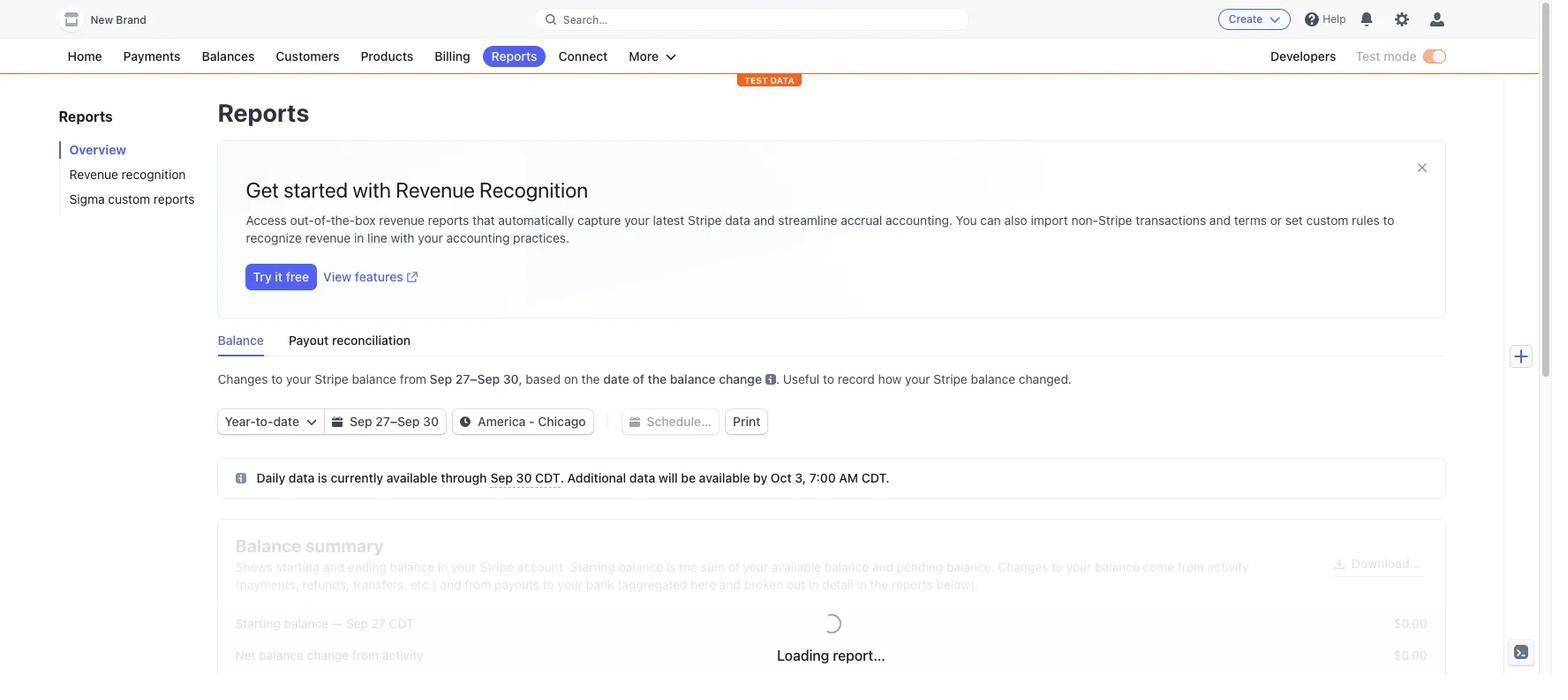 Task type: describe. For each thing, give the bounding box(es) containing it.
be
[[681, 471, 696, 486]]

broken
[[744, 578, 784, 593]]

new brand button
[[59, 7, 164, 32]]

your down payout
[[286, 372, 311, 387]]

starting inside row
[[235, 617, 281, 632]]

america - chicago
[[478, 414, 586, 429]]

0 vertical spatial revenue
[[379, 213, 425, 228]]

currently
[[331, 471, 384, 486]]

create
[[1229, 12, 1263, 26]]

svg image for download…
[[1335, 559, 1345, 570]]

more
[[629, 49, 659, 64]]

balance up detail
[[825, 560, 869, 575]]

changes to your stripe balance from sep 27 – sep 30 , based on the
[[218, 372, 600, 387]]

test
[[1356, 49, 1381, 64]]

1 horizontal spatial available
[[699, 471, 750, 486]]

payments
[[123, 49, 181, 64]]

is inside balance summary shows starting and ending balance in your stripe account. starting balance is the sum of your available balance and pending balance. changes to your balance come from activity (payments, refunds, transfers, etc.) and from payouts to your bank (aggregated here and broken out in detail in the reports below).
[[667, 560, 676, 575]]

0 vertical spatial .
[[776, 372, 780, 387]]

download…
[[1352, 556, 1421, 571]]

oct
[[771, 471, 792, 486]]

chicago
[[538, 414, 586, 429]]

the right detail
[[870, 578, 889, 593]]

billing
[[435, 49, 470, 64]]

change inside row
[[307, 648, 349, 663]]

you
[[956, 213, 978, 228]]

1 horizontal spatial data
[[630, 471, 656, 486]]

balance for balance summary shows starting and ending balance in your stripe account. starting balance is the sum of your available balance and pending balance. changes to your balance come from activity (payments, refunds, transfers, etc.) and from payouts to your bank (aggregated here and broken out in detail in the reports below).
[[235, 536, 302, 556]]

your left the accounting
[[418, 231, 443, 246]]

accrual
[[841, 213, 883, 228]]

to down account.
[[543, 578, 555, 593]]

data inside access out-of-the-box revenue reports that automatically capture your latest stripe data and streamline accrual accounting. you can also import non-stripe transactions and terms or set custom rules to recognize revenue in line with your accounting practices.
[[725, 213, 751, 228]]

recognition
[[480, 178, 588, 202]]

balance.
[[947, 560, 995, 575]]

sep up sep 27 – sep 30
[[430, 372, 452, 387]]

2 vertical spatial 27
[[372, 617, 386, 632]]

activity inside grid
[[382, 648, 424, 663]]

1 vertical spatial revenue
[[305, 231, 351, 246]]

the up here
[[679, 560, 698, 575]]

more button
[[620, 46, 686, 67]]

revenue recognition link
[[59, 166, 200, 184]]

your left the latest
[[625, 213, 650, 228]]

terms
[[1235, 213, 1268, 228]]

schedule… button
[[622, 410, 719, 435]]

net balance change from activity
[[235, 648, 424, 663]]

and down sum
[[720, 578, 741, 593]]

products
[[361, 49, 414, 64]]

access out-of-the-box revenue reports that automatically capture your latest stripe data and streamline accrual accounting. you can also import non-stripe transactions and terms or set custom rules to recognize revenue in line with your accounting practices.
[[246, 213, 1395, 246]]

0 vertical spatial cdt
[[535, 471, 561, 486]]

(aggregated
[[618, 578, 688, 593]]

import
[[1031, 213, 1068, 228]]

accounting
[[447, 231, 510, 246]]

and right etc.)
[[440, 578, 461, 593]]

—
[[332, 617, 343, 632]]

view features
[[323, 269, 403, 284]]

bank
[[586, 578, 614, 593]]

overview link
[[59, 141, 200, 159]]

to right balance.
[[1052, 560, 1064, 575]]

report…
[[833, 648, 886, 664]]

create button
[[1219, 9, 1292, 30]]

will
[[659, 471, 678, 486]]

access
[[246, 213, 287, 228]]

year-
[[225, 414, 256, 429]]

in inside access out-of-the-box revenue reports that automatically capture your latest stripe data and streamline accrual accounting. you can also import non-stripe transactions and terms or set custom rules to recognize revenue in line with your accounting practices.
[[354, 231, 364, 246]]

data
[[771, 75, 795, 86]]

mode
[[1384, 49, 1417, 64]]

0 horizontal spatial reports
[[59, 109, 113, 125]]

help
[[1323, 12, 1347, 26]]

payout reconciliation link
[[289, 329, 421, 357]]

reports loading completed element
[[218, 141, 1446, 675]]

svg image for america - chicago
[[460, 417, 471, 428]]

in right ending
[[438, 560, 448, 575]]

changed.
[[1019, 372, 1072, 387]]

balance for balance
[[218, 333, 264, 348]]

balance up (aggregated
[[619, 560, 663, 575]]

year-to-date
[[225, 414, 299, 429]]

view features link
[[323, 269, 417, 286]]

summary
[[305, 536, 384, 556]]

line
[[368, 231, 388, 246]]

and left streamline
[[754, 213, 775, 228]]

stripe inside balance summary shows starting and ending balance in your stripe account. starting balance is the sum of your available balance and pending balance. changes to your balance come from activity (payments, refunds, transfers, etc.) and from payouts to your bank (aggregated here and broken out in detail in the reports below).
[[480, 560, 514, 575]]

. useful to record how your stripe balance changed.
[[776, 372, 1072, 387]]

0 vertical spatial 30
[[503, 372, 519, 387]]

of-
[[314, 213, 331, 228]]

2 $0.00 from the top
[[1395, 648, 1428, 663]]

starting
[[276, 560, 320, 575]]

reports link
[[483, 46, 546, 67]]

customers
[[276, 49, 340, 64]]

,
[[519, 372, 523, 387]]

with inside access out-of-the-box revenue reports that automatically capture your latest stripe data and streamline accrual accounting. you can also import non-stripe transactions and terms or set custom rules to recognize revenue in line with your accounting practices.
[[391, 231, 415, 246]]

practices.
[[513, 231, 570, 246]]

out
[[787, 578, 806, 593]]

balance down reconciliation
[[352, 372, 397, 387]]

from left payouts
[[465, 578, 491, 593]]

started
[[284, 178, 348, 202]]

to up year-to-date popup button
[[271, 372, 283, 387]]

available inside balance summary shows starting and ending balance in your stripe account. starting balance is the sum of your available balance and pending balance. changes to your balance come from activity (payments, refunds, transfers, etc.) and from payouts to your bank (aggregated here and broken out in detail in the reports below).
[[772, 560, 821, 575]]

cdt.
[[862, 471, 890, 486]]

home
[[68, 49, 102, 64]]

print
[[733, 414, 761, 429]]

activity inside balance summary shows starting and ending balance in your stripe account. starting balance is the sum of your available balance and pending balance. changes to your balance come from activity (payments, refunds, transfers, etc.) and from payouts to your bank (aggregated here and broken out in detail in the reports below).
[[1208, 560, 1249, 575]]

reports inside 'reports' link
[[492, 49, 537, 64]]

your left the bank
[[558, 578, 583, 593]]

row containing starting balance —
[[218, 609, 1446, 640]]

latest
[[653, 213, 685, 228]]

and left pending at the right bottom of the page
[[873, 560, 894, 575]]

stripe right how
[[934, 372, 968, 387]]

etc.)
[[411, 578, 437, 593]]

and up refunds,
[[323, 560, 345, 575]]

connect
[[559, 49, 608, 64]]

0 vertical spatial changes
[[218, 372, 268, 387]]

(payments,
[[235, 578, 299, 593]]

account.
[[517, 560, 567, 575]]

print button
[[726, 410, 768, 435]]

transfers,
[[353, 578, 407, 593]]

detail
[[822, 578, 854, 593]]

payouts
[[495, 578, 540, 593]]

0 vertical spatial –
[[470, 372, 478, 387]]

stripe down the payout reconciliation
[[315, 372, 349, 387]]

sep down changes to your stripe balance from sep 27 – sep 30 , based on the
[[397, 414, 420, 429]]

balance up schedule…
[[670, 372, 716, 387]]

developers
[[1271, 49, 1337, 64]]

reports inside balance summary shows starting and ending balance in your stripe account. starting balance is the sum of your available balance and pending balance. changes to your balance come from activity (payments, refunds, transfers, etc.) and from payouts to your bank (aggregated here and broken out in detail in the reports below).
[[892, 578, 933, 593]]

transactions
[[1136, 213, 1207, 228]]

am
[[839, 471, 859, 486]]

sep right through
[[491, 471, 513, 486]]

7:00
[[810, 471, 836, 486]]

try
[[253, 269, 272, 284]]

revenue inside reports loading completed element
[[396, 178, 475, 202]]

additional
[[568, 471, 626, 486]]

1 horizontal spatial date
[[604, 372, 630, 387]]

sep left ,
[[478, 372, 500, 387]]

on
[[564, 372, 578, 387]]

new
[[91, 13, 113, 26]]

non-
[[1072, 213, 1099, 228]]

useful
[[783, 372, 820, 387]]

0 horizontal spatial available
[[387, 471, 438, 486]]



Task type: locate. For each thing, give the bounding box(es) containing it.
reports up the accounting
[[428, 213, 469, 228]]

. left useful
[[776, 372, 780, 387]]

Search… text field
[[535, 8, 969, 30]]

stripe left transactions
[[1099, 213, 1133, 228]]

accounting.
[[886, 213, 953, 228]]

27 left ,
[[456, 372, 470, 387]]

1 vertical spatial date
[[273, 414, 299, 429]]

1 horizontal spatial revenue
[[379, 213, 425, 228]]

from
[[400, 372, 427, 387], [1178, 560, 1205, 575], [465, 578, 491, 593], [352, 648, 379, 663]]

balance left the come
[[1095, 560, 1140, 575]]

view
[[323, 269, 352, 284]]

change down starting balance — sep 27 cdt
[[307, 648, 349, 663]]

revenue down of- in the top of the page
[[305, 231, 351, 246]]

try it free
[[253, 269, 309, 284]]

sigma custom reports
[[69, 192, 195, 207]]

in right out
[[809, 578, 819, 593]]

is left currently
[[318, 471, 328, 486]]

your right how
[[905, 372, 931, 387]]

your left the come
[[1067, 560, 1092, 575]]

0 horizontal spatial svg image
[[235, 474, 246, 484]]

custom down revenue recognition link
[[108, 192, 150, 207]]

1 horizontal spatial is
[[667, 560, 676, 575]]

. left additional
[[561, 471, 564, 486]]

with right 'line'
[[391, 231, 415, 246]]

starting up the bank
[[570, 560, 615, 575]]

1 vertical spatial is
[[667, 560, 676, 575]]

record
[[838, 372, 875, 387]]

date right year- in the bottom left of the page
[[273, 414, 299, 429]]

by
[[754, 471, 768, 486]]

30 left based
[[503, 372, 519, 387]]

search…
[[563, 13, 608, 26]]

tab list
[[218, 329, 1446, 357]]

recognition
[[122, 167, 186, 182]]

grid
[[218, 609, 1446, 675]]

change up print
[[719, 372, 762, 387]]

balance down try
[[218, 333, 264, 348]]

shows
[[235, 560, 273, 575]]

data left will
[[630, 471, 656, 486]]

1 vertical spatial with
[[391, 231, 415, 246]]

from up sep 27 – sep 30
[[400, 372, 427, 387]]

cdt
[[535, 471, 561, 486], [389, 617, 414, 632]]

0 horizontal spatial reports
[[154, 192, 195, 207]]

1 horizontal spatial activity
[[1208, 560, 1249, 575]]

0 horizontal spatial data
[[289, 471, 315, 486]]

capture
[[578, 213, 621, 228]]

of
[[633, 372, 645, 387], [728, 560, 740, 575]]

net
[[235, 648, 256, 663]]

stripe
[[688, 213, 722, 228], [1099, 213, 1133, 228], [315, 372, 349, 387], [934, 372, 968, 387], [480, 560, 514, 575]]

revenue up that
[[396, 178, 475, 202]]

27 down transfers,
[[372, 617, 386, 632]]

revenue inside revenue recognition link
[[69, 167, 118, 182]]

daily data is currently available through sep 30 cdt . additional data will be available by oct 3, 7:00 am cdt.
[[257, 471, 890, 486]]

reports up overview
[[59, 109, 113, 125]]

starting up the net
[[235, 617, 281, 632]]

0 horizontal spatial activity
[[382, 648, 424, 663]]

changes down balance link
[[218, 372, 268, 387]]

1 horizontal spatial reports
[[218, 98, 309, 127]]

0 vertical spatial activity
[[1208, 560, 1249, 575]]

come
[[1143, 560, 1175, 575]]

from inside row
[[352, 648, 379, 663]]

row up loading report… on the right of the page
[[218, 609, 1446, 640]]

is
[[318, 471, 328, 486], [667, 560, 676, 575]]

available left through
[[387, 471, 438, 486]]

sep up currently
[[350, 414, 372, 429]]

0 vertical spatial custom
[[108, 192, 150, 207]]

date right on
[[604, 372, 630, 387]]

balance summary shows starting and ending balance in your stripe account. starting balance is the sum of your available balance and pending balance. changes to your balance come from activity (payments, refunds, transfers, etc.) and from payouts to your bank (aggregated here and broken out in detail in the reports below).
[[235, 536, 1249, 593]]

stripe right the latest
[[688, 213, 722, 228]]

stripe up payouts
[[480, 560, 514, 575]]

in left 'line'
[[354, 231, 364, 246]]

revenue up 'line'
[[379, 213, 425, 228]]

recognize
[[246, 231, 302, 246]]

1 vertical spatial svg image
[[235, 474, 246, 484]]

1 vertical spatial change
[[307, 648, 349, 663]]

changes
[[218, 372, 268, 387], [998, 560, 1049, 575]]

cdt left additional
[[535, 471, 561, 486]]

0 horizontal spatial revenue
[[69, 167, 118, 182]]

the
[[582, 372, 600, 387], [648, 372, 667, 387], [679, 560, 698, 575], [870, 578, 889, 593]]

1 horizontal spatial changes
[[998, 560, 1049, 575]]

1 vertical spatial $0.00
[[1395, 648, 1428, 663]]

balance left changed.
[[971, 372, 1016, 387]]

cdt down transfers,
[[389, 617, 414, 632]]

0 vertical spatial svg image
[[332, 417, 343, 428]]

0 vertical spatial is
[[318, 471, 328, 486]]

0 vertical spatial with
[[353, 178, 391, 202]]

svg image left download…
[[1335, 559, 1345, 570]]

30 down the america - chicago button
[[516, 471, 532, 486]]

activity
[[1208, 560, 1249, 575], [382, 648, 424, 663]]

0 horizontal spatial of
[[633, 372, 645, 387]]

0 vertical spatial date
[[604, 372, 630, 387]]

27 down changes to your stripe balance from sep 27 – sep 30 , based on the
[[376, 414, 390, 429]]

2 vertical spatial 30
[[516, 471, 532, 486]]

reports down balances link
[[218, 98, 309, 127]]

1 $0.00 from the top
[[1395, 617, 1428, 632]]

changes inside balance summary shows starting and ending balance in your stripe account. starting balance is the sum of your available balance and pending balance. changes to your balance come from activity (payments, refunds, transfers, etc.) and from payouts to your bank (aggregated here and broken out in detail in the reports below).
[[998, 560, 1049, 575]]

starting
[[570, 560, 615, 575], [235, 617, 281, 632]]

0 horizontal spatial cdt
[[389, 617, 414, 632]]

reports down pending at the right bottom of the page
[[892, 578, 933, 593]]

balance
[[218, 333, 264, 348], [235, 536, 302, 556]]

1 horizontal spatial of
[[728, 560, 740, 575]]

0 vertical spatial change
[[719, 372, 762, 387]]

0 horizontal spatial changes
[[218, 372, 268, 387]]

balances link
[[193, 46, 264, 67]]

the right on
[[582, 372, 600, 387]]

cdt inside row
[[389, 617, 414, 632]]

home link
[[59, 46, 111, 67]]

with up box
[[353, 178, 391, 202]]

data right the latest
[[725, 213, 751, 228]]

streamline
[[779, 213, 838, 228]]

2 horizontal spatial reports
[[892, 578, 933, 593]]

svg image inside year-to-date popup button
[[307, 417, 317, 428]]

available
[[387, 471, 438, 486], [699, 471, 750, 486], [772, 560, 821, 575]]

svg image for year-to-date
[[307, 417, 317, 428]]

sep right —
[[346, 617, 368, 632]]

2 horizontal spatial available
[[772, 560, 821, 575]]

refunds,
[[303, 578, 350, 593]]

0 vertical spatial 27
[[456, 372, 470, 387]]

reports down recognition
[[154, 192, 195, 207]]

– down changes to your stripe balance from sep 27 – sep 30 , based on the
[[390, 414, 397, 429]]

here
[[691, 578, 716, 593]]

svg image
[[307, 417, 317, 428], [460, 417, 471, 428], [629, 417, 640, 428], [1335, 559, 1345, 570]]

1 horizontal spatial change
[[719, 372, 762, 387]]

data right daily
[[289, 471, 315, 486]]

balance left —
[[284, 617, 329, 632]]

activity down etc.)
[[382, 648, 424, 663]]

balance right the net
[[259, 648, 304, 663]]

from right the come
[[1178, 560, 1205, 575]]

to right useful
[[823, 372, 835, 387]]

loading
[[777, 648, 830, 664]]

1 horizontal spatial .
[[776, 372, 780, 387]]

0 horizontal spatial change
[[307, 648, 349, 663]]

your
[[625, 213, 650, 228], [418, 231, 443, 246], [286, 372, 311, 387], [905, 372, 931, 387], [451, 560, 477, 575], [743, 560, 769, 575], [1067, 560, 1092, 575], [558, 578, 583, 593]]

how
[[879, 372, 902, 387]]

products link
[[352, 46, 422, 67]]

get
[[246, 178, 279, 202]]

1 vertical spatial custom
[[1307, 213, 1349, 228]]

and left terms on the top right of the page
[[1210, 213, 1231, 228]]

date inside year-to-date popup button
[[273, 414, 299, 429]]

sep 27 – sep 30
[[350, 414, 439, 429]]

or
[[1271, 213, 1283, 228]]

in right detail
[[857, 578, 867, 593]]

1 vertical spatial activity
[[382, 648, 424, 663]]

balances
[[202, 49, 255, 64]]

0 vertical spatial balance
[[218, 333, 264, 348]]

1 vertical spatial –
[[390, 414, 397, 429]]

1 vertical spatial 30
[[423, 414, 439, 429]]

1 vertical spatial changes
[[998, 560, 1049, 575]]

1 vertical spatial of
[[728, 560, 740, 575]]

svg image
[[332, 417, 343, 428], [235, 474, 246, 484]]

reports
[[492, 49, 537, 64], [218, 98, 309, 127], [59, 109, 113, 125]]

1 vertical spatial .
[[561, 471, 564, 486]]

svg image for schedule…
[[629, 417, 640, 428]]

balance
[[352, 372, 397, 387], [670, 372, 716, 387], [971, 372, 1016, 387], [390, 560, 435, 575], [619, 560, 663, 575], [825, 560, 869, 575], [1095, 560, 1140, 575], [284, 617, 329, 632], [259, 648, 304, 663]]

svg image right to-
[[307, 417, 317, 428]]

1 horizontal spatial revenue
[[396, 178, 475, 202]]

box
[[355, 213, 376, 228]]

starting balance — sep 27 cdt
[[235, 617, 414, 632]]

available up out
[[772, 560, 821, 575]]

date
[[604, 372, 630, 387], [273, 414, 299, 429]]

1 vertical spatial reports
[[428, 213, 469, 228]]

brand
[[116, 13, 146, 26]]

test data
[[745, 75, 795, 86]]

balance link
[[218, 329, 275, 357]]

row down detail
[[218, 640, 1446, 672]]

0 horizontal spatial date
[[273, 414, 299, 429]]

1 vertical spatial 27
[[376, 414, 390, 429]]

2 horizontal spatial data
[[725, 213, 751, 228]]

your up 'broken'
[[743, 560, 769, 575]]

sep inside grid
[[346, 617, 368, 632]]

grid containing starting balance —
[[218, 609, 1446, 675]]

1 vertical spatial cdt
[[389, 617, 414, 632]]

balance up shows
[[235, 536, 302, 556]]

the up schedule… button
[[648, 372, 667, 387]]

1 horizontal spatial cdt
[[535, 471, 561, 486]]

.
[[776, 372, 780, 387], [561, 471, 564, 486]]

can
[[981, 213, 1001, 228]]

download… button
[[1327, 552, 1428, 577]]

0 vertical spatial of
[[633, 372, 645, 387]]

0 horizontal spatial custom
[[108, 192, 150, 207]]

svg image left america
[[460, 417, 471, 428]]

automatically
[[498, 213, 574, 228]]

custom right set
[[1307, 213, 1349, 228]]

payout
[[289, 333, 329, 348]]

of inside balance summary shows starting and ending balance in your stripe account. starting balance is the sum of your available balance and pending balance. changes to your balance come from activity (payments, refunds, transfers, etc.) and from payouts to your bank (aggregated here and broken out in detail in the reports below).
[[728, 560, 740, 575]]

free
[[286, 269, 309, 284]]

2 row from the top
[[218, 640, 1446, 672]]

svg image left daily
[[235, 474, 246, 484]]

set
[[1286, 213, 1304, 228]]

1 vertical spatial starting
[[235, 617, 281, 632]]

your left account.
[[451, 560, 477, 575]]

1 horizontal spatial reports
[[428, 213, 469, 228]]

0 horizontal spatial –
[[390, 414, 397, 429]]

svg image inside download… button
[[1335, 559, 1345, 570]]

0 horizontal spatial .
[[561, 471, 564, 486]]

activity right the come
[[1208, 560, 1249, 575]]

– left ,
[[470, 372, 478, 387]]

0 horizontal spatial revenue
[[305, 231, 351, 246]]

0 vertical spatial $0.00
[[1395, 617, 1428, 632]]

revenue down overview
[[69, 167, 118, 182]]

2 vertical spatial reports
[[892, 578, 933, 593]]

0 vertical spatial starting
[[570, 560, 615, 575]]

payments link
[[114, 46, 190, 67]]

svg image inside schedule… button
[[629, 417, 640, 428]]

available left by
[[699, 471, 750, 486]]

balance inside balance summary shows starting and ending balance in your stripe account. starting balance is the sum of your available balance and pending balance. changes to your balance come from activity (payments, refunds, transfers, etc.) and from payouts to your bank (aggregated here and broken out in detail in the reports below).
[[235, 536, 302, 556]]

-
[[529, 414, 535, 429]]

connect link
[[550, 46, 617, 67]]

svg image left sep 27 – sep 30
[[332, 417, 343, 428]]

1 horizontal spatial starting
[[570, 560, 615, 575]]

balance inside balance link
[[218, 333, 264, 348]]

30 down changes to your stripe balance from sep 27 – sep 30 , based on the
[[423, 414, 439, 429]]

30
[[503, 372, 519, 387], [423, 414, 439, 429], [516, 471, 532, 486]]

row
[[218, 609, 1446, 640], [218, 640, 1446, 672]]

starting inside balance summary shows starting and ending balance in your stripe account. starting balance is the sum of your available balance and pending balance. changes to your balance come from activity (payments, refunds, transfers, etc.) and from payouts to your bank (aggregated here and broken out in detail in the reports below).
[[570, 560, 615, 575]]

customers link
[[267, 46, 348, 67]]

svg image left schedule…
[[629, 417, 640, 428]]

from down starting balance — sep 27 cdt
[[352, 648, 379, 663]]

to-
[[256, 414, 273, 429]]

custom
[[108, 192, 150, 207], [1307, 213, 1349, 228]]

custom inside access out-of-the-box revenue reports that automatically capture your latest stripe data and streamline accrual accounting. you can also import non-stripe transactions and terms or set custom rules to recognize revenue in line with your accounting practices.
[[1307, 213, 1349, 228]]

1 horizontal spatial custom
[[1307, 213, 1349, 228]]

to inside access out-of-the-box revenue reports that automatically capture your latest stripe data and streamline accrual accounting. you can also import non-stripe transactions and terms or set custom rules to recognize revenue in line with your accounting practices.
[[1384, 213, 1395, 228]]

features
[[355, 269, 403, 284]]

schedule…
[[647, 414, 712, 429]]

try it free button
[[246, 265, 316, 290]]

reports right billing
[[492, 49, 537, 64]]

0 vertical spatial reports
[[154, 192, 195, 207]]

2 horizontal spatial reports
[[492, 49, 537, 64]]

0 horizontal spatial starting
[[235, 617, 281, 632]]

reports inside access out-of-the-box revenue reports that automatically capture your latest stripe data and streamline accrual accounting. you can also import non-stripe transactions and terms or set custom rules to recognize revenue in line with your accounting practices.
[[428, 213, 469, 228]]

1 row from the top
[[218, 609, 1446, 640]]

1 horizontal spatial –
[[470, 372, 478, 387]]

tab list containing balance
[[218, 329, 1446, 357]]

1 horizontal spatial svg image
[[332, 417, 343, 428]]

0 horizontal spatial is
[[318, 471, 328, 486]]

svg image inside the america - chicago button
[[460, 417, 471, 428]]

is up (aggregated
[[667, 560, 676, 575]]

1 vertical spatial balance
[[235, 536, 302, 556]]

out-
[[290, 213, 314, 228]]

Search… search field
[[535, 8, 969, 30]]

balance up etc.)
[[390, 560, 435, 575]]

to
[[1384, 213, 1395, 228], [271, 372, 283, 387], [823, 372, 835, 387], [1052, 560, 1064, 575], [543, 578, 555, 593]]

test mode
[[1356, 49, 1417, 64]]

year-to-date button
[[218, 410, 324, 435]]

of up schedule… button
[[633, 372, 645, 387]]

also
[[1005, 213, 1028, 228]]

row containing net balance change from activity
[[218, 640, 1446, 672]]

of right sum
[[728, 560, 740, 575]]



Task type: vqa. For each thing, say whether or not it's contained in the screenshot.
pi_3Mw6noKNZ6Rm8bhF1XnNEi2u 'link' at the left of page
no



